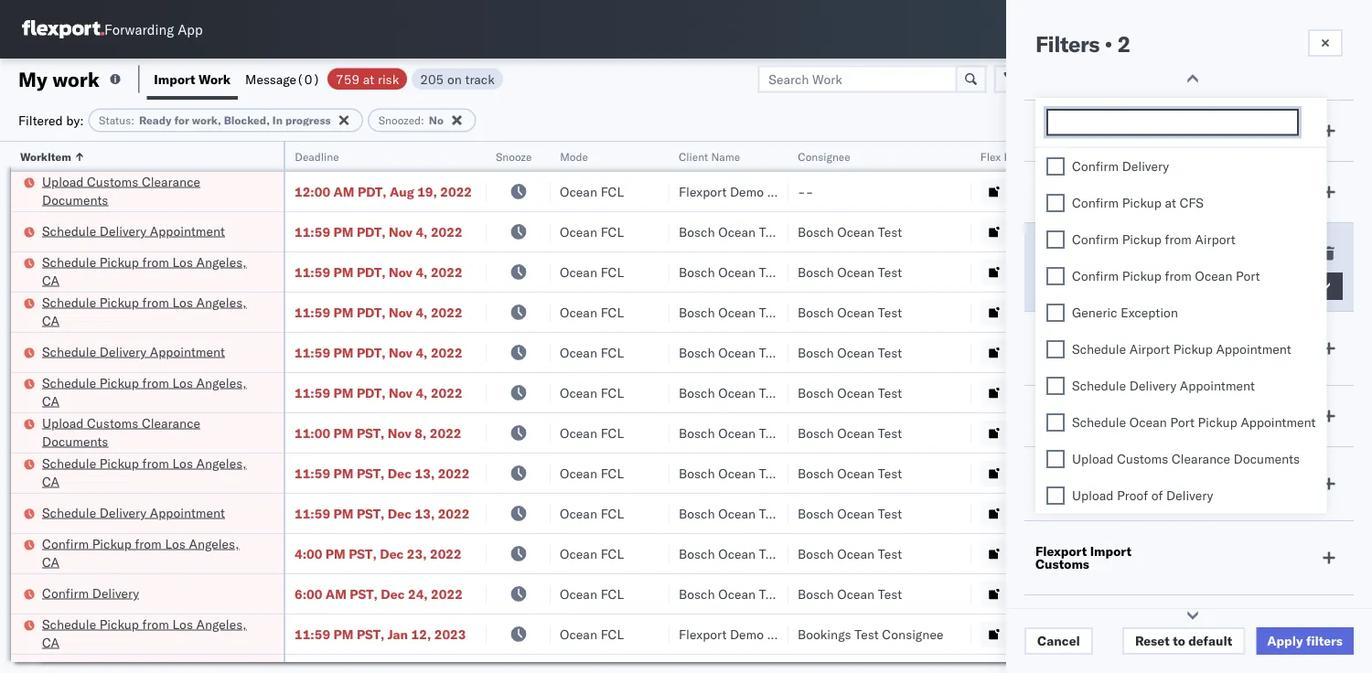 Task type: locate. For each thing, give the bounding box(es) containing it.
type right the "item"
[[1101, 245, 1130, 261]]

3 11:59 from the top
[[295, 304, 330, 320]]

0 vertical spatial airport
[[1195, 231, 1235, 247]]

flex-1846748 down work item type
[[1010, 264, 1105, 280]]

schedule airport pickup appointment
[[1072, 341, 1291, 357]]

0 horizontal spatial work
[[199, 71, 231, 87]]

exception down confirm pickup from ocean port
[[1121, 304, 1178, 320]]

flex-1846748 button
[[981, 219, 1108, 245], [981, 219, 1108, 245], [981, 259, 1108, 285], [981, 259, 1108, 285], [981, 300, 1108, 325], [981, 300, 1108, 325], [981, 340, 1108, 365], [981, 340, 1108, 365], [981, 380, 1108, 406], [981, 380, 1108, 406], [981, 420, 1108, 446], [981, 420, 1108, 446]]

dec up 23,
[[388, 505, 412, 521]]

schedule pickup from los angeles, ca link for 2nd the schedule pickup from los angeles, ca button
[[42, 293, 260, 330]]

work,
[[192, 113, 221, 127]]

work up status : ready for work, blocked, in progress
[[199, 71, 231, 87]]

0 vertical spatial demo
[[730, 183, 764, 199]]

hlxu6269489, for the schedule delivery appointment link associated with 11:59 pm pdt, nov 4, 2022
[[1224, 344, 1318, 360]]

0 horizontal spatial at
[[363, 71, 374, 87]]

11 flex- from the top
[[1010, 586, 1049, 602]]

flex id button
[[971, 145, 1099, 164]]

numbers inside container numbers
[[1127, 157, 1172, 171]]

1 vertical spatial upload customs clearance documents link
[[42, 414, 260, 450]]

flexport moving inbond transit
[[1035, 617, 1135, 646]]

confirm for cfs
[[1072, 194, 1119, 210]]

appointment
[[150, 223, 225, 239], [1216, 341, 1291, 357], [150, 343, 225, 359], [1180, 377, 1255, 393], [1241, 414, 1316, 430], [150, 504, 225, 520]]

4 flex-1889466 from the top
[[1010, 586, 1105, 602]]

3 schedule pickup from los angeles, ca link from the top
[[42, 374, 260, 410]]

1 vertical spatial flexport demo consignee
[[679, 626, 829, 642]]

inbond
[[1035, 630, 1078, 646]]

1 horizontal spatial deadline
[[1035, 61, 1090, 77]]

schedule pickup from los angeles, ca for 5th the schedule pickup from los angeles, ca button from the bottom of the page's schedule pickup from los angeles, ca link
[[42, 254, 247, 288]]

pst, for 'upload customs clearance documents' link related to 11:00 pm pst, nov 8, 2022
[[357, 425, 385, 441]]

upload customs clearance documents button for 11:00 pm pst, nov 8, 2022
[[42, 414, 260, 452]]

4 test123456 from the top
[[1246, 344, 1323, 360]]

angeles, inside the confirm pickup from los angeles, ca
[[189, 536, 239, 552]]

confirm up confirm delivery link
[[42, 536, 89, 552]]

airport down generic exception
[[1129, 341, 1170, 357]]

2 1889466 from the top
[[1049, 505, 1105, 521]]

list box containing confirm delivery
[[1035, 37, 1327, 514]]

am
[[333, 183, 354, 199], [325, 586, 347, 602]]

13,
[[415, 465, 435, 481], [415, 505, 435, 521]]

clearance inside list box
[[1172, 450, 1230, 466]]

schedule delivery appointment link for 11:59 pm pdt, nov 4, 2022
[[42, 343, 225, 361]]

1 vertical spatial 11:59 pm pst, dec 13, 2022
[[295, 505, 470, 521]]

0 vertical spatial am
[[333, 183, 354, 199]]

pst, left jan
[[357, 626, 385, 642]]

11:59 pm pdt, nov 4, 2022
[[295, 224, 462, 240], [295, 264, 462, 280], [295, 304, 462, 320], [295, 344, 462, 360], [295, 385, 462, 401]]

1 vertical spatial schedule delivery appointment button
[[42, 343, 225, 363]]

demo left bookings
[[730, 626, 764, 642]]

dec down the 11:00 pm pst, nov 8, 2022
[[388, 465, 412, 481]]

1 vertical spatial schedule delivery appointment link
[[42, 343, 225, 361]]

hlxu803 for the schedule delivery appointment link associated with 11:59 pm pdt, nov 4, 2022
[[1321, 344, 1372, 360]]

1 upload customs clearance documents link from the top
[[42, 172, 260, 209]]

7 ocean fcl from the top
[[560, 425, 624, 441]]

5 schedule pickup from los angeles, ca from the top
[[42, 616, 247, 650]]

4, for 3rd the schedule pickup from los angeles, ca button
[[416, 385, 428, 401]]

1846748 down work item type
[[1049, 264, 1105, 280]]

1 11:59 pm pdt, nov 4, 2022 from the top
[[295, 224, 462, 240]]

abcdefg78456546 for schedule delivery appointment
[[1246, 505, 1369, 521]]

numbers up ymluw236679313
[[1312, 150, 1358, 163]]

ceau7522281, up schedule ocean port pickup appointment
[[1127, 384, 1221, 400]]

None checkbox
[[1046, 157, 1065, 175], [1046, 230, 1065, 248], [1046, 303, 1065, 322], [1046, 413, 1065, 431], [1046, 450, 1065, 468], [1046, 486, 1065, 504], [1046, 157, 1065, 175], [1046, 230, 1065, 248], [1046, 303, 1065, 322], [1046, 413, 1065, 431], [1046, 450, 1065, 468], [1046, 486, 1065, 504]]

2 flex- from the top
[[1010, 224, 1049, 240]]

2 ceau7522281, from the top
[[1127, 263, 1221, 279]]

lhuu7894563, for confirm pickup from los angeles, ca
[[1127, 545, 1221, 561]]

1 vertical spatial upload customs clearance documents
[[42, 415, 200, 449]]

uetu5238478
[[1225, 465, 1314, 481], [1225, 505, 1314, 521], [1225, 545, 1314, 561], [1225, 585, 1314, 601]]

pm for schedule pickup from los angeles, ca link for fourth the schedule pickup from los angeles, ca button from the top of the page
[[333, 465, 353, 481]]

of
[[1151, 487, 1163, 503]]

1 lhuu7894563, from the top
[[1127, 465, 1221, 481]]

2022
[[440, 183, 472, 199], [431, 224, 462, 240], [431, 264, 462, 280], [431, 304, 462, 320], [431, 344, 462, 360], [431, 385, 462, 401], [430, 425, 461, 441], [438, 465, 470, 481], [438, 505, 470, 521], [430, 546, 462, 562], [431, 586, 463, 602]]

for
[[1076, 334, 1097, 350]]

3 hlxu803 from the top
[[1321, 304, 1372, 320]]

los for fourth the schedule pickup from los angeles, ca button from the top of the page
[[172, 455, 193, 471]]

at left risk
[[363, 71, 374, 87]]

flex-1846748
[[1010, 224, 1105, 240], [1010, 264, 1105, 280], [1010, 304, 1105, 320], [1010, 344, 1105, 360], [1010, 385, 1105, 401], [1010, 425, 1105, 441]]

0 vertical spatial port
[[1236, 268, 1260, 284]]

los for confirm pickup from los angeles, ca button
[[165, 536, 186, 552]]

0 horizontal spatial deadline
[[295, 150, 339, 163]]

None text field
[[1053, 115, 1297, 131]]

confirm for los
[[42, 536, 89, 552]]

schedule delivery appointment inside list box
[[1072, 377, 1255, 393]]

3 schedule delivery appointment link from the top
[[42, 504, 225, 522]]

confirm up 1660288
[[1072, 158, 1119, 174]]

1 ca from the top
[[42, 272, 59, 288]]

2 11:59 pm pst, dec 13, 2022 from the top
[[295, 505, 470, 521]]

os
[[1320, 22, 1338, 36]]

1 vertical spatial demo
[[730, 626, 764, 642]]

2 demo from the top
[[730, 626, 764, 642]]

flex-
[[1010, 183, 1049, 199], [1010, 224, 1049, 240], [1010, 264, 1049, 280], [1010, 304, 1049, 320], [1010, 344, 1049, 360], [1010, 385, 1049, 401], [1010, 425, 1049, 441], [1010, 465, 1049, 481], [1010, 505, 1049, 521], [1010, 546, 1049, 562], [1010, 586, 1049, 602], [1010, 626, 1049, 642]]

exception up flexport managed delivery
[[1035, 408, 1096, 424]]

flex
[[981, 150, 1001, 163]]

demo
[[730, 183, 764, 199], [730, 626, 764, 642]]

3 1846748 from the top
[[1049, 304, 1105, 320]]

mbl/mawb numbers button
[[1237, 145, 1372, 164]]

am right 12:00
[[333, 183, 354, 199]]

3 lhuu7894563, from the top
[[1127, 545, 1221, 561]]

filters • 2
[[1035, 30, 1130, 58]]

work item type
[[1035, 245, 1130, 261]]

12,
[[411, 626, 431, 642]]

at
[[363, 71, 374, 87], [1165, 194, 1176, 210]]

pst,
[[357, 425, 385, 441], [357, 465, 385, 481], [357, 505, 385, 521], [349, 546, 377, 562], [350, 586, 378, 602], [357, 626, 385, 642]]

5 test123456 from the top
[[1246, 385, 1323, 401]]

flex-1893174
[[1010, 626, 1105, 642]]

dec for schedule delivery appointment
[[388, 505, 412, 521]]

ceau7522281, down confirm pickup from airport
[[1127, 263, 1221, 279]]

1 vertical spatial upload customs clearance documents button
[[42, 414, 260, 452]]

pst, up 4:00 pm pst, dec 23, 2022
[[357, 505, 385, 521]]

flex-1846748 up for
[[1010, 304, 1105, 320]]

1 13, from the top
[[415, 465, 435, 481]]

6 fcl from the top
[[601, 385, 624, 401]]

ceau7522281, for 11:00 pm pst, nov 8, 2022's upload customs clearance documents button
[[1127, 424, 1221, 440]]

dec
[[388, 465, 412, 481], [388, 505, 412, 521], [380, 546, 404, 562], [381, 586, 405, 602]]

4,
[[416, 224, 428, 240], [416, 264, 428, 280], [416, 304, 428, 320], [416, 344, 428, 360], [416, 385, 428, 401]]

pm for 11:59 pm pst, dec 13, 2022's the schedule delivery appointment link
[[333, 505, 353, 521]]

5 ceau7522281, from the top
[[1127, 384, 1221, 400]]

1 flex-1846748 from the top
[[1010, 224, 1105, 240]]

12:00
[[295, 183, 330, 199]]

hlxu6269489, for 5th the schedule pickup from los angeles, ca button from the bottom of the page's schedule pickup from los angeles, ca link
[[1224, 263, 1318, 279]]

1 lhuu7894563, uetu5238478 from the top
[[1127, 465, 1314, 481]]

ceau7522281, for 5th the schedule pickup from los angeles, ca button from the bottom of the page
[[1127, 263, 1221, 279]]

6 flex-1846748 from the top
[[1010, 425, 1105, 441]]

1 vertical spatial 13,
[[415, 505, 435, 521]]

0 horizontal spatial import
[[154, 71, 195, 87]]

client name button
[[670, 145, 770, 164]]

:
[[131, 113, 134, 127], [421, 113, 424, 127]]

abcdefg78456546 for confirm pickup from los angeles, ca
[[1246, 546, 1369, 562]]

status : ready for work, blocked, in progress
[[99, 113, 331, 127]]

2 vertical spatial documents
[[1234, 450, 1300, 466]]

6 test123456 from the top
[[1246, 425, 1323, 441]]

0 vertical spatial at
[[363, 71, 374, 87]]

numbers for mbl/mawb numbers
[[1312, 150, 1358, 163]]

pickup
[[1122, 194, 1162, 210], [1122, 231, 1162, 247], [100, 254, 139, 270], [1122, 268, 1162, 284], [100, 294, 139, 310], [1173, 341, 1213, 357], [100, 375, 139, 391], [1198, 414, 1237, 430], [100, 455, 139, 471], [92, 536, 132, 552], [100, 616, 139, 632]]

•
[[1104, 30, 1112, 58]]

0 horizontal spatial exception
[[1035, 408, 1096, 424]]

schedule delivery appointment button for 11:59 pm pdt, nov 4, 2022
[[42, 343, 225, 363]]

1 horizontal spatial import
[[1090, 543, 1131, 559]]

2 schedule pickup from los angeles, ca link from the top
[[42, 293, 260, 330]]

3 ocean fcl from the top
[[560, 264, 624, 280]]

upload customs clearance documents for 11:00 pm pst, nov 8, 2022
[[42, 415, 200, 449]]

demo down name
[[730, 183, 764, 199]]

ca
[[42, 272, 59, 288], [42, 312, 59, 328], [42, 393, 59, 409], [42, 473, 59, 489], [42, 554, 59, 570], [42, 634, 59, 650]]

resize handle column header
[[262, 142, 284, 673], [465, 142, 487, 673], [529, 142, 551, 673], [648, 142, 670, 673], [766, 142, 788, 673], [949, 142, 971, 673], [1096, 142, 1118, 673], [1215, 142, 1237, 673], [1339, 142, 1361, 673]]

1 vertical spatial import
[[1090, 543, 1131, 559]]

hlxu6269489,
[[1224, 223, 1318, 239], [1224, 263, 1318, 279], [1224, 304, 1318, 320], [1224, 344, 1318, 360], [1224, 384, 1318, 400], [1224, 424, 1318, 440]]

1 vertical spatial airport
[[1129, 341, 1170, 357]]

3 1889466 from the top
[[1049, 546, 1105, 562]]

upload customs clearance documents link for 11:00 pm pst, nov 8, 2022
[[42, 414, 260, 450]]

ready inside ready for customs clearance
[[1035, 334, 1073, 350]]

4, for 5th the schedule pickup from los angeles, ca button from the bottom of the page
[[416, 264, 428, 280]]

flex id
[[981, 150, 1015, 163]]

1 horizontal spatial exception
[[1121, 304, 1178, 320]]

hlxu803 for schedule pickup from los angeles, ca link for 2nd the schedule pickup from los angeles, ca button
[[1321, 304, 1372, 320]]

maeu9736123
[[1246, 626, 1338, 642]]

pst, up 6:00 am pst, dec 24, 2022
[[349, 546, 377, 562]]

pst, for schedule pickup from los angeles, ca link for fourth the schedule pickup from los angeles, ca button from the top of the page
[[357, 465, 385, 481]]

list box
[[1035, 37, 1327, 514]]

0 vertical spatial import
[[154, 71, 195, 87]]

flex-1660288
[[1010, 183, 1105, 199]]

caiu7969337
[[1127, 183, 1213, 199]]

1 schedule pickup from los angeles, ca from the top
[[42, 254, 247, 288]]

test123456 for 'upload customs clearance documents' link related to 11:00 pm pst, nov 8, 2022
[[1246, 425, 1323, 441]]

upload customs clearance documents for 12:00 am pdt, aug 19, 2022
[[42, 173, 200, 208]]

0 horizontal spatial :
[[131, 113, 134, 127]]

pdt, for 'upload customs clearance documents' link for 12:00 am pdt, aug 19, 2022
[[358, 183, 387, 199]]

8,
[[415, 425, 427, 441]]

1 ceau7522281, from the top
[[1127, 223, 1221, 239]]

0 vertical spatial deadline
[[1035, 61, 1090, 77]]

from
[[1165, 231, 1192, 247], [142, 254, 169, 270], [1165, 268, 1192, 284], [142, 294, 169, 310], [142, 375, 169, 391], [142, 455, 169, 471], [135, 536, 162, 552], [142, 616, 169, 632]]

0 vertical spatial confirm delivery
[[1072, 158, 1169, 174]]

11:59 pm pst, dec 13, 2022 up 4:00 pm pst, dec 23, 2022
[[295, 505, 470, 521]]

1 vertical spatial am
[[325, 586, 347, 602]]

upload
[[42, 173, 84, 189], [42, 415, 84, 431], [1072, 450, 1114, 466], [1072, 487, 1114, 503]]

1 1846748 from the top
[[1049, 224, 1105, 240]]

0 vertical spatial flexport demo consignee
[[679, 183, 829, 199]]

ca for 5th the schedule pickup from los angeles, ca button from the bottom of the page's schedule pickup from los angeles, ca link
[[42, 272, 59, 288]]

6 hlxu6269489, from the top
[[1224, 424, 1318, 440]]

ceau7522281, down cfs
[[1127, 223, 1221, 239]]

pm for confirm pickup from los angeles, ca link
[[325, 546, 346, 562]]

0 vertical spatial upload customs clearance documents button
[[42, 172, 260, 211]]

customs
[[87, 173, 138, 189], [1100, 334, 1154, 350], [87, 415, 138, 431], [1117, 450, 1168, 466], [1035, 556, 1089, 572]]

flex-1846748 up the exception type
[[1010, 385, 1105, 401]]

schedule delivery appointment
[[42, 223, 225, 239], [42, 343, 225, 359], [1072, 377, 1255, 393], [42, 504, 225, 520]]

1846748 up the exception type
[[1049, 385, 1105, 401]]

abcdefg78456546 for schedule pickup from los angeles, ca
[[1246, 465, 1369, 481]]

pm for 'upload customs clearance documents' link related to 11:00 pm pst, nov 8, 2022
[[333, 425, 353, 441]]

0 horizontal spatial port
[[1170, 414, 1194, 430]]

ocean fcl for confirm pickup from los angeles, ca link
[[560, 546, 624, 562]]

flex-1846748 up work item type
[[1010, 224, 1105, 240]]

flex-1846748 for schedule pickup from los angeles, ca link corresponding to 3rd the schedule pickup from los angeles, ca button
[[1010, 385, 1105, 401]]

ocean fcl for schedule pickup from los angeles, ca link corresponding to 3rd the schedule pickup from los angeles, ca button
[[560, 385, 624, 401]]

pm for schedule pickup from los angeles, ca link for 5th the schedule pickup from los angeles, ca button from the top of the page
[[333, 626, 353, 642]]

1846748 down generic on the top right of page
[[1049, 344, 1105, 360]]

exception
[[1121, 304, 1178, 320], [1035, 408, 1096, 424]]

flex-1846748 down the exception type
[[1010, 425, 1105, 441]]

ocean
[[560, 183, 597, 199], [560, 224, 597, 240], [718, 224, 756, 240], [837, 224, 875, 240], [560, 264, 597, 280], [718, 264, 756, 280], [837, 264, 875, 280], [1195, 268, 1232, 284], [560, 304, 597, 320], [718, 304, 756, 320], [837, 304, 875, 320], [560, 344, 597, 360], [718, 344, 756, 360], [837, 344, 875, 360], [560, 385, 597, 401], [718, 385, 756, 401], [837, 385, 875, 401], [1129, 414, 1167, 430], [560, 425, 597, 441], [718, 425, 756, 441], [837, 425, 875, 441], [560, 465, 597, 481], [718, 465, 756, 481], [837, 465, 875, 481], [560, 505, 597, 521], [718, 505, 756, 521], [837, 505, 875, 521], [560, 546, 597, 562], [718, 546, 756, 562], [837, 546, 875, 562], [560, 586, 597, 602], [718, 586, 756, 602], [837, 586, 875, 602], [560, 626, 597, 642]]

: left no
[[421, 113, 424, 127]]

to
[[1173, 633, 1185, 649]]

-
[[798, 183, 806, 199], [806, 183, 813, 199]]

5 hlxu803 from the top
[[1321, 384, 1372, 400]]

3 schedule delivery appointment button from the top
[[42, 504, 225, 524]]

5 schedule pickup from los angeles, ca link from the top
[[42, 615, 260, 652]]

Search Shipments (/) text field
[[1022, 16, 1198, 43]]

3 ceau7522281, from the top
[[1127, 304, 1221, 320]]

confirm down 1660288
[[1072, 231, 1119, 247]]

2 4, from the top
[[416, 264, 428, 280]]

0 vertical spatial type
[[1101, 245, 1130, 261]]

2 schedule pickup from los angeles, ca button from the top
[[42, 293, 260, 332]]

2 flexport demo consignee from the top
[[679, 626, 829, 642]]

deadline down "filters"
[[1035, 61, 1090, 77]]

flex-1889466
[[1010, 465, 1105, 481], [1010, 505, 1105, 521], [1010, 546, 1105, 562], [1010, 586, 1105, 602]]

4 uetu5238478 from the top
[[1225, 585, 1314, 601]]

2 upload customs clearance documents link from the top
[[42, 414, 260, 450]]

2 vertical spatial upload customs clearance documents
[[1072, 450, 1300, 466]]

ca inside the confirm pickup from los angeles, ca
[[42, 554, 59, 570]]

filtered by:
[[18, 112, 84, 128]]

1846748 up for
[[1049, 304, 1105, 320]]

759 at risk
[[336, 71, 399, 87]]

2 13, from the top
[[415, 505, 435, 521]]

pdt,
[[358, 183, 387, 199], [357, 224, 386, 240], [357, 264, 386, 280], [357, 304, 386, 320], [357, 344, 386, 360], [357, 385, 386, 401]]

0 vertical spatial upload customs clearance documents link
[[42, 172, 260, 209]]

1 horizontal spatial ready
[[1035, 334, 1073, 350]]

ceau7522281, for 2nd the schedule pickup from los angeles, ca button
[[1127, 304, 1221, 320]]

2 vertical spatial schedule delivery appointment button
[[42, 504, 225, 524]]

2 hlxu803 from the top
[[1321, 263, 1372, 279]]

5 ocean fcl from the top
[[560, 344, 624, 360]]

resize handle column header for mode
[[648, 142, 670, 673]]

pm for the schedule delivery appointment link associated with 11:59 pm pdt, nov 4, 2022
[[333, 344, 353, 360]]

4 ocean fcl from the top
[[560, 304, 624, 320]]

generic
[[1072, 304, 1117, 320]]

pdt, for schedule pickup from los angeles, ca link for 2nd the schedule pickup from los angeles, ca button
[[357, 304, 386, 320]]

0 horizontal spatial airport
[[1129, 341, 1170, 357]]

confirm delivery down container at the right of page
[[1072, 158, 1169, 174]]

type up the managed
[[1099, 408, 1128, 424]]

5 flex- from the top
[[1010, 344, 1049, 360]]

progress
[[285, 113, 331, 127]]

pst, down the 11:00 pm pst, nov 8, 2022
[[357, 465, 385, 481]]

schedule pickup from los angeles, ca link for 5th the schedule pickup from los angeles, ca button from the bottom of the page
[[42, 253, 260, 289]]

abcdefg78456546
[[1246, 465, 1369, 481], [1246, 505, 1369, 521], [1246, 546, 1369, 562], [1246, 586, 1369, 602]]

0 vertical spatial 11:59 pm pst, dec 13, 2022
[[295, 465, 470, 481]]

work inside button
[[199, 71, 231, 87]]

2 : from the left
[[421, 113, 424, 127]]

confirm delivery button
[[42, 584, 139, 604]]

3 flex-1846748 from the top
[[1010, 304, 1105, 320]]

8 fcl from the top
[[601, 465, 624, 481]]

1 vertical spatial ready
[[1035, 334, 1073, 350]]

ceau7522281, up of
[[1127, 424, 1221, 440]]

import up for
[[154, 71, 195, 87]]

0 vertical spatial work
[[199, 71, 231, 87]]

client
[[679, 150, 708, 163]]

1 vertical spatial at
[[1165, 194, 1176, 210]]

1889466 for schedule pickup from los angeles, ca
[[1049, 465, 1105, 481]]

13, down 8,
[[415, 465, 435, 481]]

1 resize handle column header from the left
[[262, 142, 284, 673]]

0 vertical spatial upload customs clearance documents
[[42, 173, 200, 208]]

ocean fcl for schedule pickup from los angeles, ca link for fourth the schedule pickup from los angeles, ca button from the top of the page
[[560, 465, 624, 481]]

0 vertical spatial exception
[[1121, 304, 1178, 320]]

fcl
[[601, 183, 624, 199], [601, 224, 624, 240], [601, 264, 624, 280], [601, 304, 624, 320], [601, 344, 624, 360], [601, 385, 624, 401], [601, 425, 624, 441], [601, 465, 624, 481], [601, 505, 624, 521], [601, 546, 624, 562], [601, 586, 624, 602], [601, 626, 624, 642]]

1846748 down the exception type
[[1049, 425, 1105, 441]]

5 hlxu6269489, from the top
[[1224, 384, 1318, 400]]

uetu5238478 for confirm pickup from los angeles, ca
[[1225, 545, 1314, 561]]

1 horizontal spatial port
[[1236, 268, 1260, 284]]

confirm delivery down the confirm pickup from los angeles, ca
[[42, 585, 139, 601]]

ceau7522281, down confirm pickup from ocean port
[[1127, 304, 1221, 320]]

at left cfs
[[1165, 194, 1176, 210]]

1 horizontal spatial numbers
[[1312, 150, 1358, 163]]

3 schedule pickup from los angeles, ca button from the top
[[42, 374, 260, 412]]

5 resize handle column header from the left
[[766, 142, 788, 673]]

: up 'workitem' button
[[131, 113, 134, 127]]

1 hlxu803 from the top
[[1321, 223, 1372, 239]]

flex-1660288 button
[[981, 179, 1108, 204], [981, 179, 1108, 204]]

0 vertical spatial schedule delivery appointment button
[[42, 222, 225, 242]]

4 ca from the top
[[42, 473, 59, 489]]

apply filters button
[[1256, 627, 1354, 655]]

arrival
[[1035, 123, 1077, 139]]

test123456 for schedule pickup from los angeles, ca link corresponding to 3rd the schedule pickup from los angeles, ca button
[[1246, 385, 1323, 401]]

flex-1846748 down generic on the top right of page
[[1010, 344, 1105, 360]]

ceau7522281, hlxu6269489, hlxu803
[[1127, 223, 1372, 239], [1127, 263, 1372, 279], [1127, 304, 1372, 320], [1127, 344, 1372, 360], [1127, 384, 1372, 400], [1127, 424, 1372, 440]]

deadline inside "button"
[[295, 150, 339, 163]]

forwarding
[[104, 21, 174, 38]]

2 schedule delivery appointment link from the top
[[42, 343, 225, 361]]

los inside the confirm pickup from los angeles, ca
[[165, 536, 186, 552]]

dec left 24,
[[381, 586, 405, 602]]

ca for schedule pickup from los angeles, ca link for 5th the schedule pickup from los angeles, ca button from the top of the page
[[42, 634, 59, 650]]

import work
[[154, 71, 231, 87]]

2 flex-1846748 from the top
[[1010, 264, 1105, 280]]

10 flex- from the top
[[1010, 546, 1049, 562]]

0 vertical spatial documents
[[42, 192, 108, 208]]

1 schedule delivery appointment button from the top
[[42, 222, 225, 242]]

1846748 up work item type
[[1049, 224, 1105, 240]]

0 vertical spatial 13,
[[415, 465, 435, 481]]

lhuu7894563, uetu5238478
[[1127, 465, 1314, 481], [1127, 505, 1314, 521], [1127, 545, 1314, 561], [1127, 585, 1314, 601]]

1846748 for schedule pickup from los angeles, ca link for 2nd the schedule pickup from los angeles, ca button
[[1049, 304, 1105, 320]]

0 horizontal spatial confirm delivery
[[42, 585, 139, 601]]

2 schedule delivery appointment button from the top
[[42, 343, 225, 363]]

1846748 for 5th the schedule pickup from los angeles, ca button from the bottom of the page's schedule pickup from los angeles, ca link
[[1049, 264, 1105, 280]]

1889466
[[1049, 465, 1105, 481], [1049, 505, 1105, 521], [1049, 546, 1105, 562], [1049, 586, 1105, 602]]

2 resize handle column header from the left
[[465, 142, 487, 673]]

4 schedule pickup from los angeles, ca from the top
[[42, 455, 247, 489]]

None checkbox
[[1046, 193, 1065, 212], [1046, 267, 1065, 285], [1046, 340, 1065, 358], [1046, 376, 1065, 395], [1046, 193, 1065, 212], [1046, 267, 1065, 285], [1046, 340, 1065, 358], [1046, 376, 1065, 395]]

11:59 pm pst, dec 13, 2022 for schedule delivery appointment
[[295, 505, 470, 521]]

delivery
[[1122, 158, 1169, 174], [100, 223, 146, 239], [100, 343, 146, 359], [1129, 377, 1176, 393], [1035, 482, 1086, 498], [1166, 487, 1213, 503], [100, 504, 146, 520], [92, 585, 139, 601]]

airport down cfs
[[1195, 231, 1235, 247]]

numbers down container at the right of page
[[1127, 157, 1172, 171]]

1 vertical spatial documents
[[42, 433, 108, 449]]

cfs
[[1180, 194, 1204, 210]]

customs inside list box
[[1117, 450, 1168, 466]]

0 horizontal spatial ready
[[139, 113, 171, 127]]

1 vertical spatial work
[[1035, 245, 1067, 261]]

pst, left 8,
[[357, 425, 385, 441]]

confirm for ocean
[[1072, 268, 1119, 284]]

11:59 pm pst, jan 12, 2023
[[295, 626, 466, 642]]

schedule delivery appointment link
[[42, 222, 225, 240], [42, 343, 225, 361], [42, 504, 225, 522]]

am right 6:00
[[325, 586, 347, 602]]

ca for schedule pickup from los angeles, ca link corresponding to 3rd the schedule pickup from los angeles, ca button
[[42, 393, 59, 409]]

os button
[[1308, 8, 1350, 50]]

deadline
[[1035, 61, 1090, 77], [295, 150, 339, 163]]

0 horizontal spatial numbers
[[1127, 157, 1172, 171]]

work left the "item"
[[1035, 245, 1067, 261]]

2 test123456 from the top
[[1246, 264, 1323, 280]]

name
[[711, 150, 740, 163]]

1 flexport demo consignee from the top
[[679, 183, 829, 199]]

resize handle column header for consignee
[[949, 142, 971, 673]]

documents for 12:00
[[42, 192, 108, 208]]

blocked,
[[224, 113, 270, 127]]

confirm down the "item"
[[1072, 268, 1119, 284]]

confirm for airport
[[1072, 231, 1119, 247]]

1 horizontal spatial :
[[421, 113, 424, 127]]

confirm inside the confirm pickup from los angeles, ca
[[42, 536, 89, 552]]

flexport demo consignee for bookings
[[679, 626, 829, 642]]

test
[[759, 224, 783, 240], [878, 224, 902, 240], [759, 264, 783, 280], [878, 264, 902, 280], [759, 304, 783, 320], [878, 304, 902, 320], [759, 344, 783, 360], [878, 344, 902, 360], [759, 385, 783, 401], [878, 385, 902, 401], [759, 425, 783, 441], [878, 425, 902, 441], [759, 465, 783, 481], [878, 465, 902, 481], [759, 505, 783, 521], [878, 505, 902, 521], [759, 546, 783, 562], [878, 546, 902, 562], [759, 586, 783, 602], [878, 586, 902, 602], [854, 626, 879, 642]]

on
[[447, 71, 462, 87]]

mode button
[[551, 145, 651, 164]]

resize handle column header for deadline
[[465, 142, 487, 673]]

5 4, from the top
[[416, 385, 428, 401]]

4 hlxu6269489, from the top
[[1224, 344, 1318, 360]]

test123456 for schedule pickup from los angeles, ca link for 2nd the schedule pickup from los angeles, ca button
[[1246, 304, 1323, 320]]

demo for -
[[730, 183, 764, 199]]

0 vertical spatial schedule delivery appointment link
[[42, 222, 225, 240]]

ceau7522281, down generic exception
[[1127, 344, 1221, 360]]

port
[[1236, 268, 1260, 284], [1170, 414, 1194, 430]]

import down proof
[[1090, 543, 1131, 559]]

ca for schedule pickup from los angeles, ca link for 2nd the schedule pickup from los angeles, ca button
[[42, 312, 59, 328]]

dec left 23,
[[380, 546, 404, 562]]

13, up 23,
[[415, 505, 435, 521]]

3 11:59 pm pdt, nov 4, 2022 from the top
[[295, 304, 462, 320]]

2 vertical spatial schedule delivery appointment link
[[42, 504, 225, 522]]

confirm up the "item"
[[1072, 194, 1119, 210]]

ocean fcl
[[560, 183, 624, 199], [560, 224, 624, 240], [560, 264, 624, 280], [560, 304, 624, 320], [560, 344, 624, 360], [560, 385, 624, 401], [560, 425, 624, 441], [560, 465, 624, 481], [560, 505, 624, 521], [560, 546, 624, 562], [560, 586, 624, 602], [560, 626, 624, 642]]

6 ceau7522281, from the top
[[1127, 424, 1221, 440]]

4 schedule pickup from los angeles, ca link from the top
[[42, 454, 260, 491]]

2 upload customs clearance documents button from the top
[[42, 414, 260, 452]]

nov
[[389, 224, 413, 240], [389, 264, 413, 280], [389, 304, 413, 320], [389, 344, 413, 360], [389, 385, 413, 401], [388, 425, 411, 441]]

flex-1846748 for schedule pickup from los angeles, ca link for 2nd the schedule pickup from los angeles, ca button
[[1010, 304, 1105, 320]]

4 1846748 from the top
[[1049, 344, 1105, 360]]

deadline up 12:00
[[295, 150, 339, 163]]

1 vertical spatial deadline
[[295, 150, 339, 163]]

container
[[1127, 142, 1176, 156]]

19,
[[417, 183, 437, 199]]

1 upload customs clearance documents button from the top
[[42, 172, 260, 211]]

1 horizontal spatial confirm delivery
[[1072, 158, 1169, 174]]

4 abcdefg78456546 from the top
[[1246, 586, 1369, 602]]

11:59 pm pst, dec 13, 2022 down the 11:00 pm pst, nov 8, 2022
[[295, 465, 470, 481]]

4 lhuu7894563, from the top
[[1127, 585, 1221, 601]]



Task type: vqa. For each thing, say whether or not it's contained in the screenshot.
status
yes



Task type: describe. For each thing, give the bounding box(es) containing it.
lhuu7894563, for schedule delivery appointment
[[1127, 505, 1221, 521]]

filters
[[1035, 30, 1100, 58]]

ocean fcl for schedule pickup from los angeles, ca link for 2nd the schedule pickup from los angeles, ca button
[[560, 304, 624, 320]]

snoozed
[[378, 113, 421, 127]]

1846748 for 'upload customs clearance documents' link related to 11:00 pm pst, nov 8, 2022
[[1049, 425, 1105, 441]]

ocean fcl for 11:59 pm pst, dec 13, 2022's the schedule delivery appointment link
[[560, 505, 624, 521]]

flex-1889466 for confirm pickup from los angeles, ca
[[1010, 546, 1105, 562]]

import inside button
[[154, 71, 195, 87]]

import inside flexport import customs
[[1090, 543, 1131, 559]]

schedule pickup from los angeles, ca link for fourth the schedule pickup from los angeles, ca button from the top of the page
[[42, 454, 260, 491]]

1 11:59 from the top
[[295, 224, 330, 240]]

6 11:59 from the top
[[295, 465, 330, 481]]

1 - from the left
[[798, 183, 806, 199]]

confirm pickup from los angeles, ca
[[42, 536, 239, 570]]

5 schedule pickup from los angeles, ca button from the top
[[42, 615, 260, 654]]

9 fcl from the top
[[601, 505, 624, 521]]

apply
[[1267, 633, 1303, 649]]

3 fcl from the top
[[601, 264, 624, 280]]

documents inside list box
[[1234, 450, 1300, 466]]

flexport demo consignee for -
[[679, 183, 829, 199]]

0 vertical spatial ready
[[139, 113, 171, 127]]

11:59 pm pst, dec 13, 2022 for schedule pickup from los angeles, ca
[[295, 465, 470, 481]]

3 resize handle column header from the left
[[529, 142, 551, 673]]

resize handle column header for client name
[[766, 142, 788, 673]]

numbers for container numbers
[[1127, 157, 1172, 171]]

1 fcl from the top
[[601, 183, 624, 199]]

ca for schedule pickup from los angeles, ca link for fourth the schedule pickup from los angeles, ca button from the top of the page
[[42, 473, 59, 489]]

no
[[429, 113, 444, 127]]

6 flex- from the top
[[1010, 385, 1049, 401]]

confirm pickup from airport
[[1072, 231, 1235, 247]]

flexport inside flexport import customs
[[1035, 543, 1087, 559]]

cancel button
[[1024, 627, 1093, 655]]

schedule delivery appointment button for 11:59 pm pst, dec 13, 2022
[[42, 504, 225, 524]]

resize handle column header for container numbers
[[1215, 142, 1237, 673]]

hlxu6269489, for schedule pickup from los angeles, ca link for 2nd the schedule pickup from los angeles, ca button
[[1224, 304, 1318, 320]]

lhuu7894563, uetu5238478 for schedule delivery appointment
[[1127, 505, 1314, 521]]

date
[[1080, 123, 1109, 139]]

4 1889466 from the top
[[1049, 586, 1105, 602]]

container numbers button
[[1118, 138, 1218, 171]]

8 11:59 from the top
[[295, 626, 330, 642]]

23,
[[407, 546, 427, 562]]

confirm pickup from los angeles, ca button
[[42, 535, 260, 573]]

205
[[420, 71, 444, 87]]

hlxu6269489, for 'upload customs clearance documents' link related to 11:00 pm pst, nov 8, 2022
[[1224, 424, 1318, 440]]

5 fcl from the top
[[601, 344, 624, 360]]

(0)
[[296, 71, 320, 87]]

workitem
[[20, 150, 71, 163]]

delivery inside flexport managed delivery
[[1035, 482, 1086, 498]]

customs inside ready for customs clearance
[[1100, 334, 1154, 350]]

2 ocean fcl from the top
[[560, 224, 624, 240]]

ocean fcl for the schedule delivery appointment link associated with 11:59 pm pdt, nov 4, 2022
[[560, 344, 624, 360]]

2 fcl from the top
[[601, 224, 624, 240]]

test123456 for the schedule delivery appointment link associated with 11:59 pm pdt, nov 4, 2022
[[1246, 344, 1323, 360]]

4:00
[[295, 546, 322, 562]]

lhuu7894563, for schedule pickup from los angeles, ca
[[1127, 465, 1221, 481]]

10 fcl from the top
[[601, 546, 624, 562]]

consignee inside button
[[798, 150, 850, 163]]

5 11:59 from the top
[[295, 385, 330, 401]]

default
[[1188, 633, 1232, 649]]

9 flex- from the top
[[1010, 505, 1049, 521]]

los for 2nd the schedule pickup from los angeles, ca button
[[172, 294, 193, 310]]

pm for schedule pickup from los angeles, ca link for 2nd the schedule pickup from los angeles, ca button
[[333, 304, 353, 320]]

workitem button
[[11, 145, 265, 164]]

uetu5238478 for schedule delivery appointment
[[1225, 505, 1314, 521]]

1 vertical spatial type
[[1099, 408, 1128, 424]]

uetu5238478 for schedule pickup from los angeles, ca
[[1225, 465, 1314, 481]]

9 resize handle column header from the left
[[1339, 142, 1361, 673]]

pdt, for the schedule delivery appointment link associated with 11:59 pm pdt, nov 4, 2022
[[357, 344, 386, 360]]

schedule ocean port pickup appointment
[[1072, 414, 1316, 430]]

confirm delivery inside list box
[[1072, 158, 1169, 174]]

4 ceau7522281, hlxu6269489, hlxu803 from the top
[[1127, 344, 1372, 360]]

flex-1889466 for schedule delivery appointment
[[1010, 505, 1105, 521]]

flexport inside flexport moving inbond transit
[[1035, 617, 1087, 633]]

exception inside list box
[[1121, 304, 1178, 320]]

flexport. image
[[22, 20, 104, 38]]

test123456 for 5th the schedule pickup from los angeles, ca button from the bottom of the page's schedule pickup from los angeles, ca link
[[1246, 264, 1323, 280]]

schedule pickup from los angeles, ca link for 5th the schedule pickup from los angeles, ca button from the top of the page
[[42, 615, 260, 652]]

los for 5th the schedule pickup from los angeles, ca button from the top of the page
[[172, 616, 193, 632]]

1846748 for schedule pickup from los angeles, ca link corresponding to 3rd the schedule pickup from los angeles, ca button
[[1049, 385, 1105, 401]]

Search Work text field
[[758, 65, 957, 93]]

1660288
[[1049, 183, 1105, 199]]

documents for 11:00
[[42, 433, 108, 449]]

filtered
[[18, 112, 63, 128]]

1 ceau7522281, hlxu6269489, hlxu803 from the top
[[1127, 223, 1372, 239]]

4, for 2nd the schedule pickup from los angeles, ca button
[[416, 304, 428, 320]]

confirm pickup from ocean port
[[1072, 268, 1260, 284]]

flex-1846748 for 'upload customs clearance documents' link related to 11:00 pm pst, nov 8, 2022
[[1010, 425, 1105, 441]]

schedule pickup from los angeles, ca for schedule pickup from los angeles, ca link corresponding to 3rd the schedule pickup from los angeles, ca button
[[42, 375, 247, 409]]

aug
[[390, 183, 414, 199]]

upload proof of delivery
[[1072, 487, 1213, 503]]

4 11:59 from the top
[[295, 344, 330, 360]]

ceau7522281, for 3rd the schedule pickup from los angeles, ca button
[[1127, 384, 1221, 400]]

demo for bookings
[[730, 626, 764, 642]]

resize handle column header for workitem
[[262, 142, 284, 673]]

1 schedule pickup from los angeles, ca button from the top
[[42, 253, 260, 291]]

deadline button
[[285, 145, 468, 164]]

import work button
[[147, 59, 238, 100]]

4 schedule pickup from los angeles, ca button from the top
[[42, 454, 260, 493]]

confirm down the confirm pickup from los angeles, ca
[[42, 585, 89, 601]]

schedule pickup from los angeles, ca for schedule pickup from los angeles, ca link for fourth the schedule pickup from los angeles, ca button from the top of the page
[[42, 455, 247, 489]]

app
[[178, 21, 203, 38]]

forwarding app
[[104, 21, 203, 38]]

confirm pickup from los angeles, ca link
[[42, 535, 260, 571]]

4 fcl from the top
[[601, 304, 624, 320]]

snooze
[[496, 150, 532, 163]]

4 ceau7522281, from the top
[[1127, 344, 1221, 360]]

pst, for schedule pickup from los angeles, ca link for 5th the schedule pickup from los angeles, ca button from the top of the page
[[357, 626, 385, 642]]

for
[[174, 113, 189, 127]]

arrival date
[[1035, 123, 1109, 139]]

pdt, for 5th the schedule pickup from los angeles, ca button from the bottom of the page's schedule pickup from los angeles, ca link
[[357, 264, 386, 280]]

2 ceau7522281, hlxu6269489, hlxu803 from the top
[[1127, 263, 1372, 279]]

item
[[1071, 245, 1098, 261]]

consignee button
[[788, 145, 953, 164]]

: for snoozed
[[421, 113, 424, 127]]

pdt, for schedule pickup from los angeles, ca link corresponding to 3rd the schedule pickup from los angeles, ca button
[[357, 385, 386, 401]]

1 vertical spatial port
[[1170, 414, 1194, 430]]

1 vertical spatial exception
[[1035, 408, 1096, 424]]

3 ceau7522281, hlxu6269489, hlxu803 from the top
[[1127, 304, 1372, 320]]

mbl/mawb numbers
[[1246, 150, 1358, 163]]

1 schedule delivery appointment link from the top
[[42, 222, 225, 240]]

my work
[[18, 66, 100, 91]]

11:00 pm pst, nov 8, 2022
[[295, 425, 461, 441]]

schedule pickup from los angeles, ca for schedule pickup from los angeles, ca link for 5th the schedule pickup from los angeles, ca button from the top of the page
[[42, 616, 247, 650]]

1846748 for the schedule delivery appointment link associated with 11:59 pm pdt, nov 4, 2022
[[1049, 344, 1105, 360]]

1 hlxu6269489, from the top
[[1224, 223, 1318, 239]]

cancel
[[1037, 633, 1080, 649]]

2 11:59 from the top
[[295, 264, 330, 280]]

4 lhuu7894563, uetu5238478 from the top
[[1127, 585, 1314, 601]]

mbl/mawb
[[1246, 150, 1309, 163]]

from inside the confirm pickup from los angeles, ca
[[135, 536, 162, 552]]

hlxu803 for 5th the schedule pickup from los angeles, ca button from the bottom of the page's schedule pickup from los angeles, ca link
[[1321, 263, 1372, 279]]

customs inside flexport import customs
[[1035, 556, 1089, 572]]

ready for customs clearance
[[1035, 334, 1154, 363]]

2 11:59 pm pdt, nov 4, 2022 from the top
[[295, 264, 462, 280]]

--
[[798, 183, 813, 199]]

7 fcl from the top
[[601, 425, 624, 441]]

forwarding app link
[[22, 20, 203, 38]]

schedule pickup from los angeles, ca link for 3rd the schedule pickup from los angeles, ca button
[[42, 374, 260, 410]]

in
[[272, 113, 283, 127]]

6 ceau7522281, hlxu6269489, hlxu803 from the top
[[1127, 424, 1372, 440]]

5 11:59 pm pdt, nov 4, 2022 from the top
[[295, 385, 462, 401]]

ocean fcl for 'upload customs clearance documents' link for 12:00 am pdt, aug 19, 2022
[[560, 183, 624, 199]]

12 fcl from the top
[[601, 626, 624, 642]]

2023
[[434, 626, 466, 642]]

7 11:59 from the top
[[295, 505, 330, 521]]

1 horizontal spatial work
[[1035, 245, 1067, 261]]

1 horizontal spatial at
[[1165, 194, 1176, 210]]

los for 5th the schedule pickup from los angeles, ca button from the bottom of the page
[[172, 254, 193, 270]]

clearance inside ready for customs clearance
[[1035, 347, 1098, 363]]

11:00
[[295, 425, 330, 441]]

message (0)
[[245, 71, 320, 87]]

upload customs clearance documents button for 12:00 am pdt, aug 19, 2022
[[42, 172, 260, 211]]

message
[[245, 71, 296, 87]]

msdu7304509
[[1127, 626, 1220, 642]]

moving
[[1090, 617, 1135, 633]]

managed
[[1090, 469, 1146, 485]]

status
[[99, 113, 131, 127]]

7 flex- from the top
[[1010, 425, 1049, 441]]

pst, for confirm pickup from los angeles, ca link
[[349, 546, 377, 562]]

filters
[[1306, 633, 1343, 649]]

work
[[52, 66, 100, 91]]

1 horizontal spatial airport
[[1195, 231, 1235, 247]]

205 on track
[[420, 71, 495, 87]]

3 flex- from the top
[[1010, 264, 1049, 280]]

1893174
[[1049, 626, 1105, 642]]

ocean fcl for 'upload customs clearance documents' link related to 11:00 pm pst, nov 8, 2022
[[560, 425, 624, 441]]

ocean fcl for schedule pickup from los angeles, ca link for 5th the schedule pickup from los angeles, ca button from the top of the page
[[560, 626, 624, 642]]

client name
[[679, 150, 740, 163]]

by:
[[66, 112, 84, 128]]

flexport import customs
[[1035, 543, 1131, 572]]

1889466 for schedule delivery appointment
[[1049, 505, 1105, 521]]

am for pdt,
[[333, 183, 354, 199]]

11 ocean fcl from the top
[[560, 586, 624, 602]]

operator
[[1035, 184, 1090, 200]]

am for pst,
[[325, 586, 347, 602]]

los for 3rd the schedule pickup from los angeles, ca button
[[172, 375, 193, 391]]

hlxu803 for schedule pickup from los angeles, ca link corresponding to 3rd the schedule pickup from los angeles, ca button
[[1321, 384, 1372, 400]]

dec for confirm pickup from los angeles, ca
[[380, 546, 404, 562]]

generic exception
[[1072, 304, 1178, 320]]

5 ceau7522281, hlxu6269489, hlxu803 from the top
[[1127, 384, 1372, 400]]

jan
[[388, 626, 408, 642]]

6:00 am pst, dec 24, 2022
[[295, 586, 463, 602]]

4 11:59 pm pdt, nov 4, 2022 from the top
[[295, 344, 462, 360]]

delivery inside button
[[92, 585, 139, 601]]

confirm delivery link
[[42, 584, 139, 602]]

4 4, from the top
[[416, 344, 428, 360]]

upload customs clearance documents link for 12:00 am pdt, aug 19, 2022
[[42, 172, 260, 209]]

1889466 for confirm pickup from los angeles, ca
[[1049, 546, 1105, 562]]

flexport inside flexport managed delivery
[[1035, 469, 1087, 485]]

mode
[[560, 150, 588, 163]]

1 flex- from the top
[[1010, 183, 1049, 199]]

1 test123456 from the top
[[1246, 224, 1323, 240]]

2 - from the left
[[806, 183, 813, 199]]

track
[[465, 71, 495, 87]]

container numbers
[[1127, 142, 1176, 171]]

13, for schedule pickup from los angeles, ca
[[415, 465, 435, 481]]

flex-1846748 for 5th the schedule pickup from los angeles, ca button from the bottom of the page's schedule pickup from los angeles, ca link
[[1010, 264, 1105, 280]]

12:00 am pdt, aug 19, 2022
[[295, 183, 472, 199]]

upload customs clearance documents inside list box
[[1072, 450, 1300, 466]]

pickup inside the confirm pickup from los angeles, ca
[[92, 536, 132, 552]]

flexport managed delivery
[[1035, 469, 1146, 498]]

lhuu7894563, uetu5238478 for confirm pickup from los angeles, ca
[[1127, 545, 1314, 561]]

4 flex- from the top
[[1010, 304, 1049, 320]]

schedule pickup from los angeles, ca for schedule pickup from los angeles, ca link for 2nd the schedule pickup from los angeles, ca button
[[42, 294, 247, 328]]

risk
[[378, 71, 399, 87]]

bookings test consignee
[[798, 626, 943, 642]]

11 fcl from the top
[[601, 586, 624, 602]]

13, for schedule delivery appointment
[[415, 505, 435, 521]]

confirm pickup at cfs
[[1072, 194, 1204, 210]]

hlxu6269489, for schedule pickup from los angeles, ca link corresponding to 3rd the schedule pickup from los angeles, ca button
[[1224, 384, 1318, 400]]

pst, down 4:00 pm pst, dec 23, 2022
[[350, 586, 378, 602]]

proof
[[1117, 487, 1148, 503]]

ocean fcl for 5th the schedule pickup from los angeles, ca button from the bottom of the page's schedule pickup from los angeles, ca link
[[560, 264, 624, 280]]

schedule delivery appointment link for 11:59 pm pst, dec 13, 2022
[[42, 504, 225, 522]]

4 flex-1846748 from the top
[[1010, 344, 1105, 360]]

2
[[1117, 30, 1130, 58]]

8 flex- from the top
[[1010, 465, 1049, 481]]

12 flex- from the top
[[1010, 626, 1049, 642]]

resize handle column header for flex id
[[1096, 142, 1118, 673]]

snoozed : no
[[378, 113, 444, 127]]

1 vertical spatial confirm delivery
[[42, 585, 139, 601]]

1 4, from the top
[[416, 224, 428, 240]]

apply filters
[[1267, 633, 1343, 649]]

pm for 5th the schedule pickup from los angeles, ca button from the bottom of the page's schedule pickup from los angeles, ca link
[[333, 264, 353, 280]]



